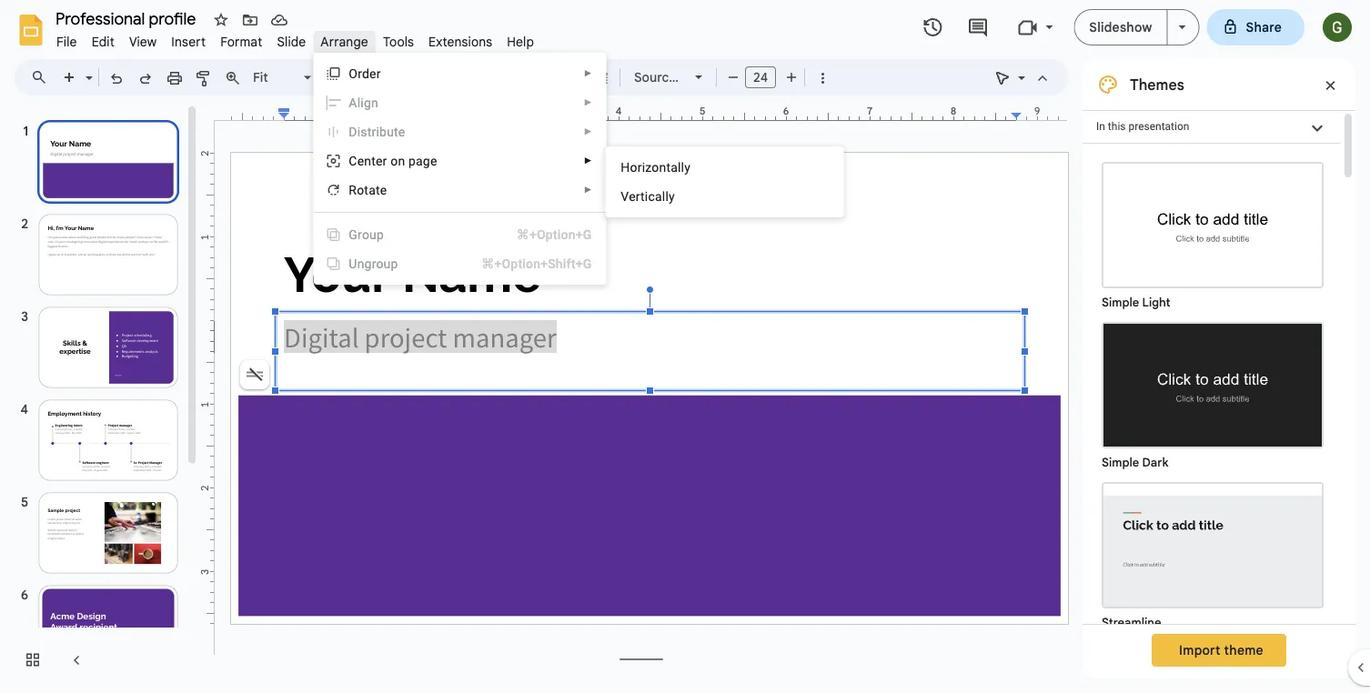 Task type: locate. For each thing, give the bounding box(es) containing it.
import
[[1180, 643, 1221, 658]]

⌘+option+g
[[517, 227, 592, 242]]

2 ► from the top
[[584, 97, 593, 108]]

v ertically
[[621, 189, 675, 204]]

option group
[[1083, 144, 1342, 694]]

simple left dark
[[1102, 456, 1140, 470]]

u
[[349, 256, 357, 271]]

o
[[349, 66, 358, 81]]

Simple Light radio
[[1093, 153, 1333, 694]]

3 menu item from the top
[[314, 220, 606, 249]]

simple for simple light
[[1102, 295, 1140, 310]]

menu item
[[314, 88, 606, 117], [314, 117, 606, 147], [314, 220, 606, 249], [314, 249, 606, 278]]

ertically
[[629, 189, 675, 204]]

menu
[[313, 53, 606, 285], [606, 147, 844, 218]]

slideshow
[[1090, 19, 1153, 35]]

menu containing o
[[313, 53, 606, 285]]

live pointer settings image
[[1014, 66, 1026, 72]]

⌘+option+shift+g
[[482, 256, 592, 271]]

sans
[[679, 69, 708, 85]]

file
[[56, 34, 77, 50]]

2 menu item from the top
[[314, 117, 606, 147]]

simple left light
[[1102, 295, 1140, 310]]

center on page c element
[[349, 153, 443, 168]]

h
[[621, 160, 630, 175]]

option group containing simple light
[[1083, 144, 1342, 694]]

Simple Dark radio
[[1093, 313, 1333, 473]]

ngroup
[[357, 256, 398, 271]]

Rename text field
[[49, 7, 207, 29]]

v
[[621, 189, 629, 204]]

this
[[1108, 120, 1126, 133]]

mode and view toolbar
[[988, 59, 1058, 96]]

simple dark
[[1102, 456, 1169, 470]]

roup
[[358, 227, 384, 242]]

menu bar inside menu bar banner
[[49, 24, 542, 54]]

right margin image
[[1012, 106, 1068, 120]]

g
[[349, 227, 358, 242]]

c
[[349, 153, 357, 168]]

menu bar banner
[[0, 0, 1371, 694]]

►
[[584, 68, 593, 79], [584, 97, 593, 108], [584, 127, 593, 137], [584, 156, 593, 166], [584, 185, 593, 195]]

otate
[[357, 182, 387, 197]]

⌘+option+g element
[[495, 226, 592, 244]]

d istribute
[[349, 124, 405, 139]]

1 menu item from the top
[[314, 88, 606, 117]]

lign
[[357, 95, 379, 110]]

► for lign
[[584, 97, 593, 108]]

vertically v element
[[621, 189, 681, 204]]

Menus field
[[23, 65, 63, 90]]

5 ► from the top
[[584, 185, 593, 195]]

option
[[240, 360, 269, 390]]

simple inside simple light option
[[1102, 295, 1140, 310]]

edit
[[92, 34, 115, 50]]

3 ► from the top
[[584, 127, 593, 137]]

⌘+option+shift+g element
[[460, 255, 592, 273]]

share button
[[1207, 9, 1305, 46]]

format
[[220, 34, 262, 50]]

simple inside simple dark option
[[1102, 456, 1140, 470]]

menu item containing d
[[314, 117, 606, 147]]

1 vertical spatial simple
[[1102, 456, 1140, 470]]

in this presentation tab
[[1083, 110, 1342, 144]]

0 vertical spatial simple
[[1102, 295, 1140, 310]]

4 ► from the top
[[584, 156, 593, 166]]

Font size text field
[[746, 66, 775, 88]]

view menu item
[[122, 31, 164, 52]]

4 menu item from the top
[[314, 249, 606, 278]]

menu item containing a
[[314, 88, 606, 117]]

in this presentation
[[1097, 120, 1190, 133]]

page
[[409, 153, 437, 168]]

navigation
[[0, 103, 200, 694]]

Zoom field
[[248, 65, 319, 91]]

navigation inside themes application
[[0, 103, 200, 694]]

rder
[[358, 66, 381, 81]]

streamline
[[1102, 616, 1162, 630]]

do not autofit image
[[242, 362, 268, 388]]

simple for simple dark
[[1102, 456, 1140, 470]]

extensions
[[429, 34, 493, 50]]

menu bar
[[49, 24, 542, 54]]

1 simple from the top
[[1102, 295, 1140, 310]]

border dash option
[[591, 65, 612, 90]]

► for istribute
[[584, 127, 593, 137]]

2 simple from the top
[[1102, 456, 1140, 470]]

light
[[1143, 295, 1171, 310]]

tools
[[383, 34, 414, 50]]

menu bar containing file
[[49, 24, 542, 54]]

► for otate
[[584, 185, 593, 195]]

simple
[[1102, 295, 1140, 310], [1102, 456, 1140, 470]]

order o element
[[349, 66, 386, 81]]

share
[[1246, 19, 1282, 35]]

1 ► from the top
[[584, 68, 593, 79]]

ungroup u element
[[349, 256, 404, 271]]



Task type: vqa. For each thing, say whether or not it's contained in the screenshot.
Insert
yes



Task type: describe. For each thing, give the bounding box(es) containing it.
arrange menu item
[[313, 31, 376, 52]]

Streamline radio
[[1093, 473, 1333, 633]]

arrange
[[321, 34, 369, 50]]

u ngroup
[[349, 256, 398, 271]]

presentation
[[1129, 120, 1190, 133]]

enter
[[357, 153, 387, 168]]

insert
[[171, 34, 206, 50]]

edit menu item
[[84, 31, 122, 52]]

themes application
[[0, 0, 1371, 694]]

orizontally
[[630, 160, 691, 175]]

menu item containing u
[[314, 249, 606, 278]]

a lign
[[349, 95, 379, 110]]

import theme
[[1180, 643, 1264, 658]]

menu item containing g
[[314, 220, 606, 249]]

themes
[[1130, 76, 1185, 94]]

group g element
[[349, 227, 390, 242]]

extensions menu item
[[421, 31, 500, 52]]

source sans pro
[[634, 69, 732, 85]]

slideshow button
[[1074, 9, 1168, 46]]

c enter on page
[[349, 153, 437, 168]]

insert menu item
[[164, 31, 213, 52]]

themes section
[[1083, 59, 1356, 694]]

r otate
[[349, 182, 387, 197]]

format menu item
[[213, 31, 270, 52]]

d
[[349, 124, 357, 139]]

istribute
[[357, 124, 405, 139]]

simple light
[[1102, 295, 1171, 310]]

align a element
[[349, 95, 384, 110]]

presentation options image
[[1179, 25, 1186, 29]]

rotate r element
[[349, 182, 393, 197]]

slide menu item
[[270, 31, 313, 52]]

import theme button
[[1152, 634, 1287, 667]]

main toolbar
[[54, 64, 837, 93]]

font list. source sans pro selected. option
[[634, 65, 732, 90]]

help
[[507, 34, 534, 50]]

► for enter on page
[[584, 156, 593, 166]]

in
[[1097, 120, 1106, 133]]

g roup
[[349, 227, 384, 242]]

r
[[349, 182, 357, 197]]

o rder
[[349, 66, 381, 81]]

Font size field
[[745, 66, 784, 93]]

a
[[349, 95, 357, 110]]

new slide with layout image
[[81, 66, 93, 72]]

horizontally h element
[[621, 160, 696, 175]]

theme
[[1225, 643, 1264, 658]]

► for rder
[[584, 68, 593, 79]]

Zoom text field
[[250, 65, 301, 90]]

distribute d element
[[349, 124, 411, 139]]

menu containing h
[[606, 147, 844, 218]]

view
[[129, 34, 157, 50]]

dark
[[1143, 456, 1169, 470]]

on
[[391, 153, 405, 168]]

help menu item
[[500, 31, 542, 52]]

Star checkbox
[[208, 7, 234, 33]]

file menu item
[[49, 31, 84, 52]]

slide
[[277, 34, 306, 50]]

tools menu item
[[376, 31, 421, 52]]

h orizontally
[[621, 160, 691, 175]]

left margin image
[[232, 106, 289, 120]]

option group inside themes section
[[1083, 144, 1342, 694]]

pro
[[712, 69, 732, 85]]

source
[[634, 69, 676, 85]]



